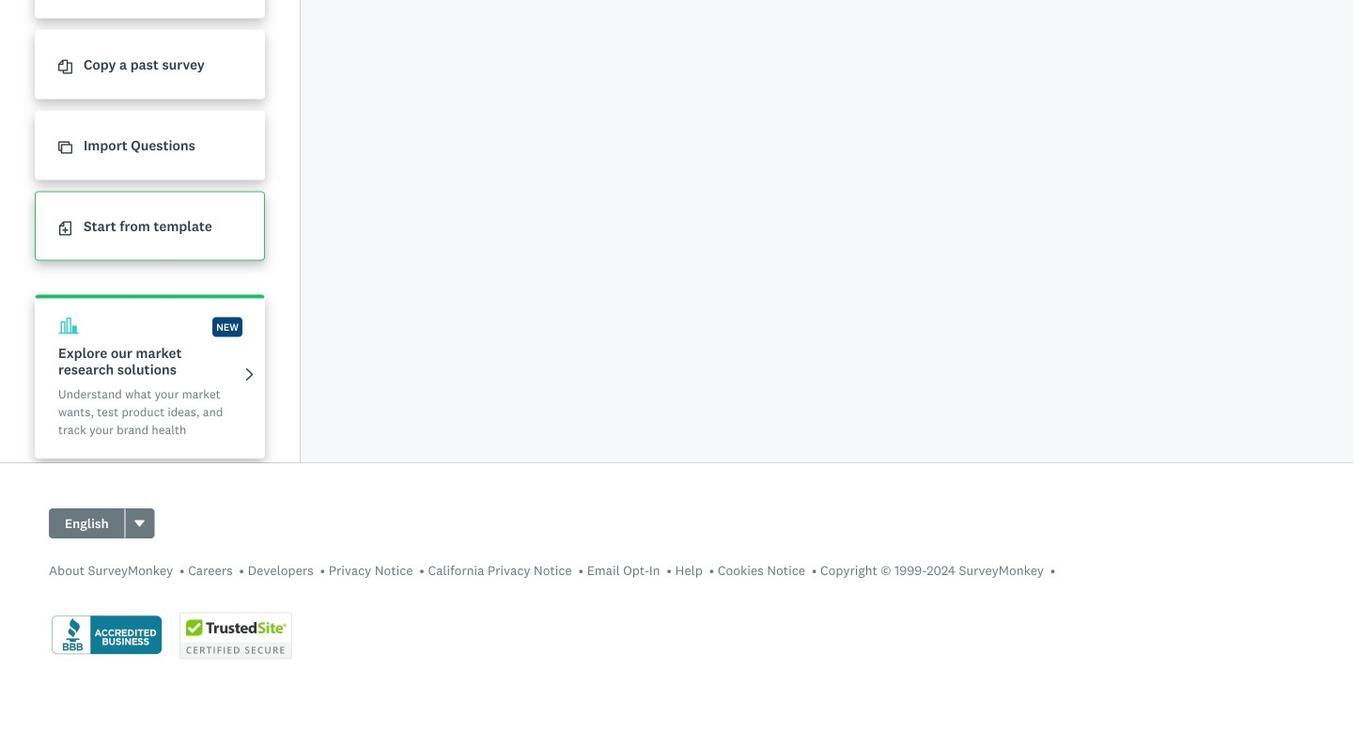 Task type: locate. For each thing, give the bounding box(es) containing it.
group
[[49, 509, 155, 539]]

language dropdown image
[[133, 517, 146, 530], [135, 520, 145, 527]]

trustedsite helps keep you safe from identity theft, credit card fraud, spyware, spam, viruses and online scams image
[[180, 613, 292, 660]]

documentclone image
[[58, 60, 72, 74]]



Task type: vqa. For each thing, say whether or not it's contained in the screenshot.
Language dropdown icon
yes



Task type: describe. For each thing, give the bounding box(es) containing it.
clone image
[[58, 141, 72, 155]]

click to verify bbb accreditation and to see a bbb report. image
[[49, 614, 165, 658]]

documentplus image
[[58, 222, 72, 236]]

chevronright image
[[243, 368, 257, 382]]



